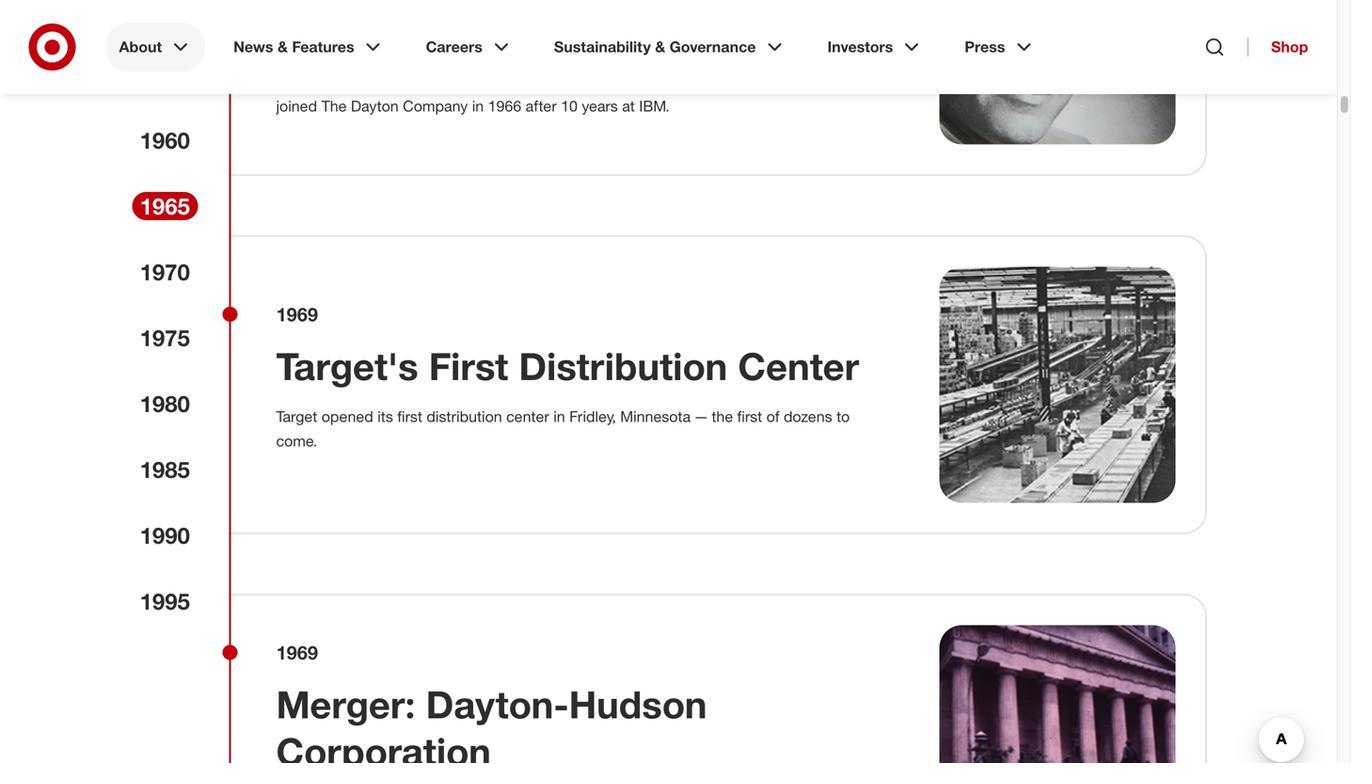 Task type: locate. For each thing, give the bounding box(es) containing it.
& up second at the top of the page
[[655, 38, 666, 56]]

1975
[[140, 324, 190, 352]]

president
[[706, 72, 770, 91]]

0 horizontal spatial &
[[278, 38, 288, 56]]

target.
[[791, 72, 836, 91]]

& right the news at the top left
[[278, 38, 288, 56]]

1 vertical spatial in
[[554, 408, 565, 426]]

distribution
[[427, 408, 502, 426]]

1 horizontal spatial the
[[712, 408, 733, 426]]

joined
[[276, 97, 317, 115]]

0 horizontal spatial first
[[397, 408, 423, 426]]

target up come.
[[276, 408, 317, 426]]

dayton
[[555, 72, 603, 91], [351, 97, 399, 115]]

1 vertical spatial of
[[767, 408, 780, 426]]

2 1969 from the top
[[276, 642, 318, 664]]

1 vertical spatial target
[[276, 408, 317, 426]]

0 vertical spatial of
[[774, 72, 787, 91]]

william a. hodder succeeded douglas j. dayton as the second president of target. hodder joined the dayton company in 1966 after 10 years at ibm.
[[276, 72, 891, 115]]

press
[[965, 38, 1006, 56]]

0 horizontal spatial hodder
[[346, 72, 397, 91]]

features
[[292, 38, 354, 56]]

1 & from the left
[[278, 38, 288, 56]]

dayton up 10
[[555, 72, 603, 91]]

of left target.
[[774, 72, 787, 91]]

0 vertical spatial dayton
[[555, 72, 603, 91]]

1969 up target's
[[276, 303, 318, 326]]

center
[[506, 408, 549, 426]]

1969
[[276, 303, 318, 326], [276, 642, 318, 664]]

dayton-
[[426, 682, 569, 728]]

first right the its
[[397, 408, 423, 426]]

second
[[652, 72, 702, 91]]

fridley,
[[570, 408, 616, 426]]

sustainability & governance link
[[541, 23, 800, 72]]

about link
[[106, 23, 205, 72]]

hodder down investors
[[840, 72, 891, 91]]

1 vertical spatial the
[[712, 408, 733, 426]]

in left 1966
[[472, 97, 484, 115]]

of inside william a. hodder succeeded douglas j. dayton as the second president of target. hodder joined the dayton company in 1966 after 10 years at ibm.
[[774, 72, 787, 91]]

hodder right a.
[[346, 72, 397, 91]]

target's
[[276, 343, 418, 389]]

come.
[[276, 432, 318, 450]]

succeeded
[[401, 72, 476, 91]]

careers
[[426, 38, 483, 56]]

& for features
[[278, 38, 288, 56]]

2 hodder from the left
[[840, 72, 891, 91]]

press link
[[952, 23, 1049, 72]]

1 vertical spatial 1969
[[276, 642, 318, 664]]

the
[[627, 72, 648, 91], [712, 408, 733, 426]]

of left dozens
[[767, 408, 780, 426]]

as
[[607, 72, 622, 91]]

at
[[622, 97, 635, 115]]

merger:
[[276, 682, 416, 728]]

center
[[738, 343, 860, 389]]

target
[[276, 0, 388, 7], [276, 408, 317, 426]]

news
[[234, 38, 273, 56]]

0 vertical spatial the
[[627, 72, 648, 91]]

hodder
[[346, 72, 397, 91], [840, 72, 891, 91]]

2 first from the left
[[737, 408, 763, 426]]

merger: dayton-hudson corporation
[[276, 682, 707, 763]]

investors link
[[815, 23, 937, 72]]

in right the center
[[554, 408, 565, 426]]

shop link
[[1248, 38, 1309, 56]]

in inside target opened its first distribution center in fridley, minnesota — the first of dozens to come.
[[554, 408, 565, 426]]

first
[[397, 408, 423, 426], [737, 408, 763, 426]]

of inside target opened its first distribution center in fridley, minnesota — the first of dozens to come.
[[767, 408, 780, 426]]

the right —
[[712, 408, 733, 426]]

first right —
[[737, 408, 763, 426]]

dayton right the
[[351, 97, 399, 115]]

1 horizontal spatial in
[[554, 408, 565, 426]]

target inside target opened its first distribution center in fridley, minnesota — the first of dozens to come.
[[276, 408, 317, 426]]

1965 link
[[132, 192, 198, 220]]

in
[[472, 97, 484, 115], [554, 408, 565, 426]]

target opened its first distribution center in fridley, minnesota — the first of dozens to come.
[[276, 408, 850, 450]]

1970 link
[[132, 258, 198, 286]]

1995 link
[[132, 587, 198, 616]]

&
[[278, 38, 288, 56], [655, 38, 666, 56]]

a man with a large forehead image
[[940, 0, 1176, 144]]

1969 up merger:
[[276, 642, 318, 664]]

2 & from the left
[[655, 38, 666, 56]]

target inside target leadership: second president named
[[276, 0, 388, 7]]

1 horizontal spatial &
[[655, 38, 666, 56]]

governance
[[670, 38, 756, 56]]

1965
[[140, 192, 190, 220]]

2 target from the top
[[276, 408, 317, 426]]

second
[[618, 0, 753, 7]]

target up president
[[276, 0, 388, 7]]

news & features
[[234, 38, 354, 56]]

0 vertical spatial in
[[472, 97, 484, 115]]

years
[[582, 97, 618, 115]]

0 vertical spatial 1969
[[276, 303, 318, 326]]

1 horizontal spatial dayton
[[555, 72, 603, 91]]

1 vertical spatial dayton
[[351, 97, 399, 115]]

hudson
[[569, 682, 707, 728]]

corporation
[[276, 729, 491, 763]]

0 horizontal spatial in
[[472, 97, 484, 115]]

1990
[[140, 522, 190, 549]]

the right as
[[627, 72, 648, 91]]

its
[[378, 408, 393, 426]]

1 horizontal spatial hodder
[[840, 72, 891, 91]]

0 horizontal spatial the
[[627, 72, 648, 91]]

0 vertical spatial target
[[276, 0, 388, 7]]

of
[[774, 72, 787, 91], [767, 408, 780, 426]]

1 target from the top
[[276, 0, 388, 7]]

president
[[276, 8, 447, 54]]

1 horizontal spatial first
[[737, 408, 763, 426]]



Task type: vqa. For each thing, say whether or not it's contained in the screenshot.
the account
no



Task type: describe. For each thing, give the bounding box(es) containing it.
a factory with workers image
[[940, 267, 1176, 503]]

company
[[403, 97, 468, 115]]

1975 link
[[132, 324, 198, 352]]

1966
[[488, 97, 522, 115]]

a.
[[328, 72, 342, 91]]

the
[[321, 97, 347, 115]]

sustainability
[[554, 38, 651, 56]]

the inside william a. hodder succeeded douglas j. dayton as the second president of target. hodder joined the dayton company in 1966 after 10 years at ibm.
[[627, 72, 648, 91]]

1 first from the left
[[397, 408, 423, 426]]

target's first distribution center
[[276, 343, 860, 389]]

1970
[[140, 258, 190, 286]]

leadership:
[[398, 0, 607, 7]]

after
[[526, 97, 557, 115]]

& for governance
[[655, 38, 666, 56]]

minnesota
[[620, 408, 691, 426]]

1980 link
[[132, 390, 198, 418]]

shop
[[1272, 38, 1309, 56]]

j.
[[540, 72, 551, 91]]

to
[[837, 408, 850, 426]]

1995
[[140, 588, 190, 615]]

in inside william a. hodder succeeded douglas j. dayton as the second president of target. hodder joined the dayton company in 1966 after 10 years at ibm.
[[472, 97, 484, 115]]

news & features link
[[220, 23, 398, 72]]

merger: dayton-hudson corporation button
[[276, 681, 895, 763]]

1 1969 from the top
[[276, 303, 318, 326]]

1960 link
[[132, 126, 198, 154]]

0 horizontal spatial dayton
[[351, 97, 399, 115]]

opened
[[322, 408, 373, 426]]

1985
[[140, 456, 190, 483]]

dozens
[[784, 408, 833, 426]]

1960
[[140, 127, 190, 154]]

—
[[695, 408, 708, 426]]

the inside target opened its first distribution center in fridley, minnesota — the first of dozens to come.
[[712, 408, 733, 426]]

1990 link
[[132, 521, 198, 550]]

careers link
[[413, 23, 526, 72]]

sustainability & governance
[[554, 38, 756, 56]]

named
[[458, 8, 585, 54]]

a crowd of people outside a building image
[[940, 625, 1176, 763]]

1 hodder from the left
[[346, 72, 397, 91]]

first
[[429, 343, 509, 389]]

about
[[119, 38, 162, 56]]

douglas
[[481, 72, 536, 91]]

10
[[561, 97, 578, 115]]

distribution
[[519, 343, 728, 389]]

william
[[276, 72, 324, 91]]

target for target leadership: second president named
[[276, 0, 388, 7]]

1980
[[140, 390, 190, 417]]

ibm.
[[639, 97, 670, 115]]

target leadership: second president named
[[276, 0, 753, 54]]

1985 link
[[132, 456, 198, 484]]

target for target opened its first distribution center in fridley, minnesota — the first of dozens to come.
[[276, 408, 317, 426]]

investors
[[828, 38, 893, 56]]



